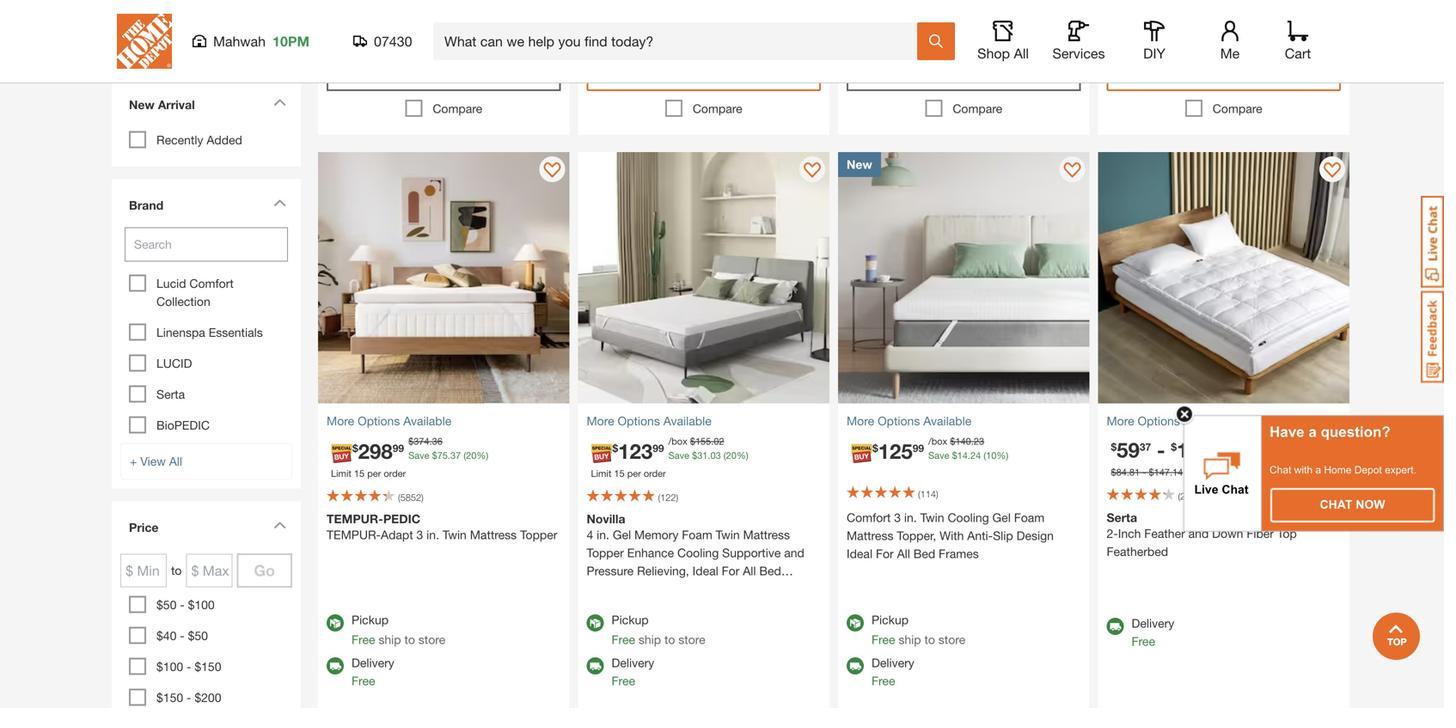 Task type: vqa. For each thing, say whether or not it's contained in the screenshot.
bottommost $150
yes



Task type: locate. For each thing, give the bounding box(es) containing it.
bed inside novilla 4 in. gel memory foam twin mattress topper enhance cooling supportive and pressure relieving, ideal for all bed frames
[[760, 564, 782, 578]]

1 horizontal spatial ideal
[[847, 547, 873, 561]]

gel up the "slip"
[[993, 511, 1011, 525]]

) for 298
[[421, 492, 424, 504]]

1 horizontal spatial limit
[[591, 468, 612, 479]]

2 /box from the left
[[929, 436, 948, 447]]

1 order from the left
[[384, 468, 406, 479]]

$50 right $40
[[188, 629, 208, 643]]

0 vertical spatial topper
[[520, 528, 558, 542]]

0 horizontal spatial 15
[[354, 468, 365, 479]]

( right '03'
[[724, 450, 726, 461]]

15
[[354, 468, 365, 479], [614, 468, 625, 479]]

+
[[130, 455, 137, 469]]

$150 down the $100 - $150 "link"
[[157, 691, 183, 705]]

1 horizontal spatial available shipping image
[[587, 658, 604, 675]]

/box left 155
[[669, 436, 688, 447]]

more options available link for 123
[[587, 412, 821, 430]]

in. right adapt
[[427, 528, 439, 542]]

all inside button
[[1014, 45, 1029, 61]]

%) right '03'
[[737, 450, 749, 461]]

3 more options available link from the left
[[847, 412, 1081, 430]]

relieving,
[[637, 564, 689, 578]]

( up memory
[[658, 492, 661, 504]]

anti-
[[968, 529, 993, 543]]

07430 button
[[353, 33, 413, 50]]

save down 374
[[409, 450, 430, 461]]

available up 140
[[924, 414, 972, 428]]

caret icon image inside brand link
[[273, 199, 286, 207]]

3 ship from the left
[[899, 633, 921, 647]]

( 29 )
[[1179, 491, 1194, 502]]

$50
[[157, 598, 177, 612], [188, 629, 208, 643]]

more options available up $ 125 99
[[847, 414, 972, 428]]

1 pickup from the left
[[352, 613, 389, 627]]

gel
[[993, 511, 1011, 525], [613, 528, 631, 542]]

comfort 3 in. twin cooling gel foam mattress topper, with anti-slip design ideal for all bed frames link
[[847, 509, 1081, 563]]

0 vertical spatial $150
[[195, 660, 221, 674]]

$150 up $200
[[195, 660, 221, 674]]

0 horizontal spatial per
[[367, 468, 381, 479]]

cooling up anti-
[[948, 511, 990, 525]]

delivery for 123 available shipping icon
[[612, 656, 655, 670]]

1 more options available from the left
[[327, 414, 452, 428]]

available up 71
[[1184, 414, 1232, 428]]

/box for 155
[[669, 436, 688, 447]]

1 horizontal spatial for
[[876, 547, 894, 561]]

save inside /box $ 155 . 02 save $ 31 . 03 ( 20 %) limit 15 per order
[[669, 450, 690, 461]]

1 horizontal spatial 20
[[726, 450, 737, 461]]

2-inch feather and down fiber top featherbed image
[[1099, 152, 1350, 404]]

shop
[[978, 45, 1010, 61]]

available up 374
[[404, 414, 452, 428]]

1 display image from the left
[[804, 163, 821, 180]]

order down "$ 298 99"
[[384, 468, 406, 479]]

1 horizontal spatial bed
[[914, 547, 936, 561]]

caret icon image
[[273, 98, 286, 106], [273, 199, 286, 207], [273, 522, 286, 529]]

1 ship from the left
[[379, 633, 401, 647]]

1 vertical spatial foam
[[682, 528, 713, 542]]

2 choose your options from the left
[[886, 65, 1043, 83]]

1 horizontal spatial choose your options link
[[847, 57, 1081, 91]]

4 in. gel memory foam twin mattress topper enhance cooling supportive and pressure relieving, ideal for all bed frames image
[[578, 152, 830, 404]]

supportive
[[722, 546, 781, 560]]

caret icon image down '10pm'
[[273, 98, 286, 106]]

1 horizontal spatial frames
[[939, 547, 979, 561]]

1 vertical spatial ideal
[[693, 564, 719, 578]]

1 vertical spatial gel
[[613, 528, 631, 542]]

%) for limit
[[737, 450, 749, 461]]

twin down ( 114 )
[[921, 511, 945, 525]]

0 horizontal spatial gel
[[613, 528, 631, 542]]

a for with
[[1316, 464, 1322, 476]]

shop all button
[[976, 21, 1031, 62]]

- left $200
[[187, 691, 191, 705]]

topper left 4
[[520, 528, 558, 542]]

0 horizontal spatial 20
[[466, 450, 477, 461]]

have a question?
[[1270, 424, 1391, 440]]

in. inside comfort 3 in. twin cooling gel foam mattress topper, with anti-slip design ideal for all bed frames
[[905, 511, 917, 525]]

( right 24
[[984, 450, 986, 461]]

0 vertical spatial serta
[[157, 387, 185, 402]]

( right the 75
[[464, 450, 466, 461]]

choose your options down 07430
[[366, 65, 522, 83]]

3 pickup free ship to store from the left
[[872, 613, 966, 647]]

available shipping image
[[1107, 618, 1124, 636], [327, 658, 344, 675], [587, 658, 604, 675]]

81
[[1130, 467, 1140, 478]]

pickup free ship to store
[[352, 613, 446, 647], [612, 613, 706, 647], [872, 613, 966, 647]]

0 horizontal spatial available shipping image
[[327, 658, 344, 675]]

0 vertical spatial for
[[876, 547, 894, 561]]

20 right '03'
[[726, 450, 737, 461]]

a left 'rating'
[[227, 37, 234, 51]]

0 horizontal spatial ideal
[[693, 564, 719, 578]]

99 left 31
[[653, 442, 664, 454]]

twin inside novilla 4 in. gel memory foam twin mattress topper enhance cooling supportive and pressure relieving, ideal for all bed frames
[[716, 528, 740, 542]]

14 left 24
[[958, 450, 968, 461]]

99
[[393, 442, 404, 454], [653, 442, 664, 454], [913, 442, 925, 454]]

1 horizontal spatial pickup free ship to store
[[612, 613, 706, 647]]

1 horizontal spatial in.
[[597, 528, 610, 542]]

in. for 3
[[905, 511, 917, 525]]

( up feather
[[1179, 491, 1181, 502]]

1 horizontal spatial 14
[[1173, 467, 1184, 478]]

0 horizontal spatial choose your options
[[366, 65, 522, 83]]

37 up the $ 84 . 81 - $ 147 . 14
[[1140, 441, 1152, 453]]

2 %) from the left
[[737, 450, 749, 461]]

1 horizontal spatial 99
[[653, 442, 664, 454]]

limit inside $ 374 . 36 save $ 75 . 37 ( 20 %) limit 15 per order
[[331, 468, 352, 479]]

20 inside $ 374 . 36 save $ 75 . 37 ( 20 %) limit 15 per order
[[466, 450, 477, 461]]

2-
[[1107, 527, 1119, 541]]

comfort up collection
[[190, 276, 234, 291]]

1 horizontal spatial store
[[679, 633, 706, 647]]

2 horizontal spatial twin
[[921, 511, 945, 525]]

1 horizontal spatial serta
[[1107, 511, 1138, 525]]

all inside comfort 3 in. twin cooling gel foam mattress topper, with anti-slip design ideal for all bed frames
[[897, 547, 911, 561]]

-
[[1157, 438, 1166, 462], [1143, 467, 1147, 478], [180, 598, 185, 612], [180, 629, 185, 643], [187, 660, 191, 674], [187, 691, 191, 705]]

3 more options available from the left
[[847, 414, 972, 428]]

choose your options link
[[327, 57, 561, 91], [847, 57, 1081, 91]]

design
[[1017, 529, 1054, 543]]

1 vertical spatial new
[[847, 157, 873, 172]]

in. inside novilla 4 in. gel memory foam twin mattress topper enhance cooling supportive and pressure relieving, ideal for all bed frames
[[597, 528, 610, 542]]

( up the topper,
[[918, 489, 921, 500]]

per down 298 at left bottom
[[367, 468, 381, 479]]

to for first available for pickup icon from the right
[[925, 633, 936, 647]]

available for 125
[[924, 414, 972, 428]]

mattress inside tempur-pedic tempur-adapt 3 in. twin mattress topper
[[470, 528, 517, 542]]

comfort inside comfort 3 in. twin cooling gel foam mattress topper, with anti-slip design ideal for all bed frames
[[847, 511, 891, 525]]

limit
[[331, 468, 352, 479], [591, 468, 612, 479]]

twin inside tempur-pedic tempur-adapt 3 in. twin mattress topper
[[443, 528, 467, 542]]

0 horizontal spatial in.
[[427, 528, 439, 542]]

147
[[1155, 467, 1170, 478]]

- up $150 - $200 link
[[187, 660, 191, 674]]

twin for 123
[[716, 528, 740, 542]]

1 vertical spatial 3
[[417, 528, 423, 542]]

caret icon image for new arrival
[[273, 98, 286, 106]]

15 down 123
[[614, 468, 625, 479]]

3 right adapt
[[417, 528, 423, 542]]

comfort down 125
[[847, 511, 891, 525]]

and right supportive
[[784, 546, 805, 560]]

- for $150
[[187, 660, 191, 674]]

0 horizontal spatial order
[[384, 468, 406, 479]]

twin up supportive
[[716, 528, 740, 542]]

3 save from the left
[[929, 450, 950, 461]]

0 horizontal spatial your
[[427, 65, 460, 83]]

1 vertical spatial cooling
[[678, 546, 719, 560]]

14 right 147
[[1173, 467, 1184, 478]]

all down the topper,
[[897, 547, 911, 561]]

have
[[1270, 424, 1305, 440]]

1 horizontal spatial and
[[1189, 527, 1209, 541]]

37
[[1140, 441, 1152, 453], [451, 450, 461, 461]]

0 vertical spatial comfort
[[190, 276, 234, 291]]

available shipping image for 298
[[327, 658, 344, 675]]

a right with
[[1316, 464, 1322, 476]]

- right $40
[[180, 629, 185, 643]]

1 vertical spatial bed
[[760, 564, 782, 578]]

1 horizontal spatial save
[[669, 450, 690, 461]]

99 inside $ 125 99
[[913, 442, 925, 454]]

2 limit from the left
[[591, 468, 612, 479]]

/box left 140
[[929, 436, 948, 447]]

2 vertical spatial a
[[1316, 464, 1322, 476]]

free
[[612, 10, 635, 25], [1132, 10, 1156, 25], [352, 633, 375, 647], [612, 633, 635, 647], [872, 633, 896, 647], [1132, 635, 1156, 649], [352, 674, 375, 688], [612, 674, 635, 688], [872, 674, 896, 688]]

1 %) from the left
[[477, 450, 489, 461]]

3 more from the left
[[847, 414, 875, 428]]

4 more options available from the left
[[1107, 414, 1232, 428]]

2 pickup from the left
[[612, 613, 649, 627]]

caret icon image inside new arrival link
[[273, 98, 286, 106]]

twin inside comfort 3 in. twin cooling gel foam mattress topper, with anti-slip design ideal for all bed frames
[[921, 511, 945, 525]]

15 down 298 at left bottom
[[354, 468, 365, 479]]

1 horizontal spatial per
[[628, 468, 641, 479]]

2 caret icon image from the top
[[273, 199, 286, 207]]

more
[[327, 414, 354, 428], [587, 414, 615, 428], [847, 414, 875, 428], [1107, 414, 1135, 428]]

2 20 from the left
[[726, 450, 737, 461]]

2 horizontal spatial save
[[929, 450, 950, 461]]

$40 - $50
[[157, 629, 208, 643]]

free for available for pickup icon corresponding to 298
[[352, 633, 375, 647]]

feedback link image
[[1422, 291, 1445, 384]]

) for 125
[[936, 489, 939, 500]]

order inside $ 374 . 36 save $ 75 . 37 ( 20 %) limit 15 per order
[[384, 468, 406, 479]]

2 15 from the left
[[614, 468, 625, 479]]

price
[[129, 521, 159, 535]]

4 more options available link from the left
[[1107, 412, 1342, 430]]

more options available link up 155
[[587, 412, 821, 430]]

0 horizontal spatial 99
[[393, 442, 404, 454]]

0 horizontal spatial pickup
[[352, 613, 389, 627]]

37 right the 75
[[451, 450, 461, 461]]

mattress inside novilla 4 in. gel memory foam twin mattress topper enhance cooling supportive and pressure relieving, ideal for all bed frames
[[743, 528, 790, 542]]

Search text field
[[125, 227, 288, 262]]

1 vertical spatial tempur-
[[327, 528, 381, 542]]

serta
[[157, 387, 185, 402], [1107, 511, 1138, 525]]

2 available from the left
[[664, 414, 712, 428]]

0 horizontal spatial and
[[784, 546, 805, 560]]

114
[[921, 489, 936, 500]]

03
[[711, 450, 721, 461]]

3 available from the left
[[924, 414, 972, 428]]

available for 298
[[404, 414, 452, 428]]

0 horizontal spatial choose
[[366, 65, 422, 83]]

new arrival link
[[120, 87, 292, 127]]

for inside novilla 4 in. gel memory foam twin mattress topper enhance cooling supportive and pressure relieving, ideal for all bed frames
[[722, 564, 740, 578]]

0 horizontal spatial new
[[129, 98, 155, 112]]

3 caret icon image from the top
[[273, 522, 286, 529]]

0 horizontal spatial frames
[[587, 582, 627, 596]]

1 horizontal spatial 37
[[1140, 441, 1152, 453]]

3 up the topper,
[[895, 511, 901, 525]]

free for available for pickup icon related to 123
[[612, 633, 635, 647]]

delivery for available shipping icon related to 298
[[352, 656, 395, 670]]

( 5852 )
[[398, 492, 424, 504]]

serta down the lucid
[[157, 387, 185, 402]]

bed down the topper,
[[914, 547, 936, 561]]

1 limit from the left
[[331, 468, 352, 479]]

more options available for 123
[[587, 414, 712, 428]]

price link
[[120, 510, 292, 550]]

1 available from the left
[[404, 414, 452, 428]]

caret icon image up go
[[273, 522, 286, 529]]

2 available for pickup image from the left
[[587, 615, 604, 632]]

0 horizontal spatial 14
[[958, 450, 968, 461]]

0 vertical spatial ideal
[[847, 547, 873, 561]]

per inside $ 374 . 36 save $ 75 . 37 ( 20 %) limit 15 per order
[[367, 468, 381, 479]]

more up "59" on the bottom right of page
[[1107, 414, 1135, 428]]

topper for 298
[[520, 528, 558, 542]]

1 horizontal spatial /box
[[929, 436, 948, 447]]

more up "$ 298 99"
[[327, 414, 354, 428]]

1 horizontal spatial comfort
[[847, 511, 891, 525]]

chat
[[1270, 464, 1292, 476]]

99 left 374
[[393, 442, 404, 454]]

1 horizontal spatial %)
[[737, 450, 749, 461]]

to
[[171, 564, 182, 578], [405, 633, 415, 647], [665, 633, 675, 647], [925, 633, 936, 647]]

$ 59 37 - $ 117 71
[[1111, 438, 1223, 462]]

1 vertical spatial comfort
[[847, 511, 891, 525]]

and left down
[[1189, 527, 1209, 541]]

0 horizontal spatial display image
[[804, 163, 821, 180]]

1 vertical spatial $100
[[157, 660, 183, 674]]

in. up the topper,
[[905, 511, 917, 525]]

in. inside tempur-pedic tempur-adapt 3 in. twin mattress topper
[[427, 528, 439, 542]]

linenspa essentials
[[157, 326, 263, 340]]

more up $ 125 99
[[847, 414, 875, 428]]

$100 - $150
[[157, 660, 221, 674]]

save inside /box $ 140 . 23 save $ 14 . 24 ( 10 %)
[[929, 450, 950, 461]]

ship
[[379, 633, 401, 647], [639, 633, 661, 647], [899, 633, 921, 647]]

1 horizontal spatial $150
[[195, 660, 221, 674]]

$50 up $40
[[157, 598, 177, 612]]

) down /box $ 155 . 02 save $ 31 . 03 ( 20 %) limit 15 per order
[[676, 492, 679, 504]]

1 vertical spatial 14
[[1173, 467, 1184, 478]]

more options available up $ 59 37 - $ 117 71
[[1107, 414, 1232, 428]]

155
[[696, 436, 711, 447]]

/box inside /box $ 155 . 02 save $ 31 . 03 ( 20 %) limit 15 per order
[[669, 436, 688, 447]]

2 save from the left
[[669, 450, 690, 461]]

29
[[1181, 491, 1191, 502]]

topper inside novilla 4 in. gel memory foam twin mattress topper enhance cooling supportive and pressure relieving, ideal for all bed frames
[[587, 546, 624, 560]]

topper for 123
[[587, 546, 624, 560]]

1 horizontal spatial display image
[[1064, 163, 1081, 180]]

1 horizontal spatial 15
[[614, 468, 625, 479]]

1 horizontal spatial order
[[644, 468, 666, 479]]

0 horizontal spatial comfort
[[190, 276, 234, 291]]

2 pickup free ship to store from the left
[[612, 613, 706, 647]]

topper inside tempur-pedic tempur-adapt 3 in. twin mattress topper
[[520, 528, 558, 542]]

3
[[895, 511, 901, 525], [417, 528, 423, 542]]

caret icon image inside price link
[[273, 522, 286, 529]]

ship for 123
[[639, 633, 661, 647]]

$150
[[195, 660, 221, 674], [157, 691, 183, 705]]

0 horizontal spatial limit
[[331, 468, 352, 479]]

star symbol image
[[142, 0, 168, 23], [168, 0, 193, 23]]

2 per from the left
[[628, 468, 641, 479]]

1 save from the left
[[409, 450, 430, 461]]

more options available link up 71
[[1107, 412, 1342, 430]]

0 vertical spatial 3
[[895, 511, 901, 525]]

) up tempur-pedic tempur-adapt 3 in. twin mattress topper
[[421, 492, 424, 504]]

2 ship from the left
[[639, 633, 661, 647]]

store for 123
[[679, 633, 706, 647]]

frames inside novilla 4 in. gel memory foam twin mattress topper enhance cooling supportive and pressure relieving, ideal for all bed frames
[[587, 582, 627, 596]]

3 pickup from the left
[[872, 613, 909, 627]]

1 vertical spatial and
[[784, 546, 805, 560]]

0 horizontal spatial twin
[[443, 528, 467, 542]]

3 inside comfort 3 in. twin cooling gel foam mattress topper, with anti-slip design ideal for all bed frames
[[895, 511, 901, 525]]

2 more options available link from the left
[[587, 412, 821, 430]]

1 per from the left
[[367, 468, 381, 479]]

more options available link up 140
[[847, 412, 1081, 430]]

all down supportive
[[743, 564, 756, 578]]

1 caret icon image from the top
[[273, 98, 286, 106]]

in.
[[905, 511, 917, 525], [427, 528, 439, 542], [597, 528, 610, 542]]

1 horizontal spatial topper
[[587, 546, 624, 560]]

pickup
[[352, 613, 389, 627], [612, 613, 649, 627], [872, 613, 909, 627]]

1 vertical spatial a
[[1309, 424, 1317, 440]]

99 inside "$ 298 99"
[[393, 442, 404, 454]]

services button
[[1052, 21, 1107, 62]]

99 left 140
[[913, 442, 925, 454]]

4 available from the left
[[1184, 414, 1232, 428]]

gel down novilla
[[613, 528, 631, 542]]

1 15 from the left
[[354, 468, 365, 479]]

available for pickup image for 298
[[327, 615, 344, 632]]

2 more options available from the left
[[587, 414, 712, 428]]

mattress inside comfort 3 in. twin cooling gel foam mattress topper, with anti-slip design ideal for all bed frames
[[847, 529, 894, 543]]

99 for 125
[[913, 442, 925, 454]]

more options available link for 125
[[847, 412, 1081, 430]]

limit inside /box $ 155 . 02 save $ 31 . 03 ( 20 %) limit 15 per order
[[591, 468, 612, 479]]

2 store from the left
[[679, 633, 706, 647]]

1 20 from the left
[[466, 450, 477, 461]]

gel inside novilla 4 in. gel memory foam twin mattress topper enhance cooling supportive and pressure relieving, ideal for all bed frames
[[613, 528, 631, 542]]

ideal
[[847, 547, 873, 561], [693, 564, 719, 578]]

$200
[[195, 691, 221, 705]]

tempur-adapt 3 in. twin mattress topper image
[[318, 152, 570, 404]]

$ 84 . 81 - $ 147 . 14
[[1111, 467, 1184, 478]]

available
[[404, 414, 452, 428], [664, 414, 712, 428], [924, 414, 972, 428], [1184, 414, 1232, 428]]

diy button
[[1127, 21, 1182, 62]]

( inside /box $ 140 . 23 save $ 14 . 24 ( 10 %)
[[984, 450, 986, 461]]

%) for save
[[997, 450, 1009, 461]]

- for $100
[[180, 598, 185, 612]]

0 vertical spatial new
[[129, 98, 155, 112]]

topper up pressure
[[587, 546, 624, 560]]

per down 123
[[628, 468, 641, 479]]

0 horizontal spatial display image
[[544, 163, 561, 180]]

3 99 from the left
[[913, 442, 925, 454]]

0 horizontal spatial pickup free ship to store
[[352, 613, 446, 647]]

display image
[[544, 163, 561, 180], [1324, 163, 1342, 180]]

frames down pressure
[[587, 582, 627, 596]]

serta up inch
[[1107, 511, 1138, 525]]

cooling
[[948, 511, 990, 525], [678, 546, 719, 560]]

$100 down $40
[[157, 660, 183, 674]]

bed down supportive
[[760, 564, 782, 578]]

frames
[[939, 547, 979, 561], [587, 582, 627, 596]]

caret icon image up search 'text box'
[[273, 199, 286, 207]]

1 horizontal spatial your
[[947, 65, 980, 83]]

20
[[466, 450, 477, 461], [726, 450, 737, 461]]

1 horizontal spatial mattress
[[743, 528, 790, 542]]

0 horizontal spatial %)
[[477, 450, 489, 461]]

in. for 4
[[597, 528, 610, 542]]

for inside comfort 3 in. twin cooling gel foam mattress topper, with anti-slip design ideal for all bed frames
[[876, 547, 894, 561]]

99 inside $ 123 99
[[653, 442, 664, 454]]

comfort 3 in. twin cooling gel foam mattress topper, with anti-slip design ideal for all bed frames image
[[838, 152, 1090, 404]]

per
[[367, 468, 381, 479], [628, 468, 641, 479]]

top
[[1278, 527, 1297, 541]]

1 choose your options from the left
[[366, 65, 522, 83]]

cooling inside novilla 4 in. gel memory foam twin mattress topper enhance cooling supportive and pressure relieving, ideal for all bed frames
[[678, 546, 719, 560]]

brand
[[129, 198, 164, 212]]

2 horizontal spatial ship
[[899, 633, 921, 647]]

frames inside comfort 3 in. twin cooling gel foam mattress topper, with anti-slip design ideal for all bed frames
[[939, 547, 979, 561]]

/box inside /box $ 140 . 23 save $ 14 . 24 ( 10 %)
[[929, 436, 948, 447]]

save left 24
[[929, 450, 950, 461]]

1 vertical spatial for
[[722, 564, 740, 578]]

0 vertical spatial tempur-
[[327, 512, 383, 526]]

2 vertical spatial caret icon image
[[273, 522, 286, 529]]

ideal inside novilla 4 in. gel memory foam twin mattress topper enhance cooling supportive and pressure relieving, ideal for all bed frames
[[693, 564, 719, 578]]

1 horizontal spatial gel
[[993, 511, 1011, 525]]

2 order from the left
[[644, 468, 666, 479]]

14
[[958, 450, 968, 461], [1173, 467, 1184, 478]]

topper,
[[897, 529, 937, 543]]

0 horizontal spatial foam
[[682, 528, 713, 542]]

1 99 from the left
[[393, 442, 404, 454]]

new
[[129, 98, 155, 112], [847, 157, 873, 172]]

order up ( 122 )
[[644, 468, 666, 479]]

1 available for pickup image from the left
[[327, 615, 344, 632]]

24
[[971, 450, 981, 461]]

linenspa essentials link
[[157, 326, 263, 340]]

$100 down price-range-upperbound telephone field
[[188, 598, 215, 612]]

save left 31
[[669, 450, 690, 461]]

07430
[[374, 33, 412, 49]]

foam inside comfort 3 in. twin cooling gel foam mattress topper, with anti-slip design ideal for all bed frames
[[1014, 511, 1045, 525]]

more options available up $ 123 99
[[587, 414, 712, 428]]

in. right 4
[[597, 528, 610, 542]]

1 display image from the left
[[544, 163, 561, 180]]

14 inside /box $ 140 . 23 save $ 14 . 24 ( 10 %)
[[958, 450, 968, 461]]

options for ( 114 )
[[878, 414, 920, 428]]

more for 125
[[847, 414, 875, 428]]

delivery for available shipping image
[[872, 656, 915, 670]]

choose your options down shop
[[886, 65, 1043, 83]]

more for 298
[[327, 414, 354, 428]]

%) right the 75
[[477, 450, 489, 461]]

more options available up "$ 298 99"
[[327, 414, 452, 428]]

topper
[[520, 528, 558, 542], [587, 546, 624, 560]]

price-range-lowerBound telephone field
[[120, 554, 167, 588]]

available for pickup image
[[327, 615, 344, 632], [587, 615, 604, 632], [847, 615, 864, 632]]

live chat image
[[1422, 196, 1445, 288]]

more options available link up 36
[[327, 412, 561, 430]]

1 tempur- from the top
[[327, 512, 383, 526]]

delivery free
[[1132, 617, 1175, 649], [352, 656, 395, 688], [612, 656, 655, 688], [872, 656, 915, 688]]

3 %) from the left
[[997, 450, 1009, 461]]

%) right 24
[[997, 450, 1009, 461]]

%) inside /box $ 155 . 02 save $ 31 . 03 ( 20 %) limit 15 per order
[[737, 450, 749, 461]]

mahwah
[[213, 33, 266, 49]]

2 horizontal spatial store
[[939, 633, 966, 647]]

0 vertical spatial gel
[[993, 511, 1011, 525]]

1 horizontal spatial twin
[[716, 528, 740, 542]]

display image
[[804, 163, 821, 180], [1064, 163, 1081, 180]]

caret icon image for price
[[273, 522, 286, 529]]

1 more options available link from the left
[[327, 412, 561, 430]]

available shipping image
[[847, 658, 864, 675]]

mahwah 10pm
[[213, 33, 310, 49]]

1 pickup free ship to store from the left
[[352, 613, 446, 647]]

lucid
[[157, 276, 186, 291]]

2 choose your options link from the left
[[847, 57, 1081, 91]]

20 right the 75
[[466, 450, 477, 461]]

foam right memory
[[682, 528, 713, 542]]

all right shop
[[1014, 45, 1029, 61]]

0 horizontal spatial 37
[[451, 450, 461, 461]]

1 store from the left
[[419, 633, 446, 647]]

- up $40 - $50 link
[[180, 598, 185, 612]]

twin right adapt
[[443, 528, 467, 542]]

essentials
[[209, 326, 263, 340]]

delivery free for available shipping icon related to 298
[[352, 656, 395, 688]]

/box
[[669, 436, 688, 447], [929, 436, 948, 447]]

1 your from the left
[[427, 65, 460, 83]]

me button
[[1203, 21, 1258, 62]]

1 vertical spatial caret icon image
[[273, 199, 286, 207]]

more options available for 298
[[327, 414, 452, 428]]

2 horizontal spatial in.
[[905, 511, 917, 525]]

75
[[437, 450, 448, 461]]

available up 155
[[664, 414, 712, 428]]

now
[[1356, 498, 1386, 512]]

1 /box from the left
[[669, 436, 688, 447]]

2 99 from the left
[[653, 442, 664, 454]]

serta inside serta 2-inch feather and down fiber top featherbed
[[1107, 511, 1138, 525]]

- for $50
[[180, 629, 185, 643]]

caret icon image for brand
[[273, 199, 286, 207]]

0 horizontal spatial topper
[[520, 528, 558, 542]]

free for 123 available shipping icon
[[612, 674, 635, 688]]

foam up design
[[1014, 511, 1045, 525]]

free for available shipping image
[[872, 674, 896, 688]]

0 horizontal spatial $50
[[157, 598, 177, 612]]

1 vertical spatial serta
[[1107, 511, 1138, 525]]

36
[[432, 436, 443, 447]]

frames down with
[[939, 547, 979, 561]]

delivery
[[1132, 617, 1175, 631], [352, 656, 395, 670], [612, 656, 655, 670], [872, 656, 915, 670]]

1 more from the left
[[327, 414, 354, 428]]

15 inside $ 374 . 36 save $ 75 . 37 ( 20 %) limit 15 per order
[[354, 468, 365, 479]]

2 horizontal spatial pickup free ship to store
[[872, 613, 966, 647]]

chat
[[1320, 498, 1353, 512]]

%) inside /box $ 140 . 23 save $ 14 . 24 ( 10 %)
[[997, 450, 1009, 461]]

$150 - $200 link
[[157, 691, 221, 705]]

delivery free for 123 available shipping icon
[[612, 656, 655, 688]]

cooling up relieving,
[[678, 546, 719, 560]]

2 display image from the left
[[1324, 163, 1342, 180]]

free for available shipping icon to the right
[[1132, 635, 1156, 649]]

2 more from the left
[[587, 414, 615, 428]]

enhance
[[627, 546, 674, 560]]

0 horizontal spatial store
[[419, 633, 446, 647]]

37 inside $ 59 37 - $ 117 71
[[1140, 441, 1152, 453]]

0 vertical spatial $50
[[157, 598, 177, 612]]

a right have
[[1309, 424, 1317, 440]]

options for ( 5852 )
[[358, 414, 400, 428]]

3 compare from the left
[[953, 101, 1003, 116]]

brand link
[[120, 188, 292, 227]]

0 horizontal spatial available for pickup image
[[327, 615, 344, 632]]

new for new
[[847, 157, 873, 172]]

more up $ 123 99
[[587, 414, 615, 428]]

1 horizontal spatial 3
[[895, 511, 901, 525]]

) up comfort 3 in. twin cooling gel foam mattress topper, with anti-slip design ideal for all bed frames
[[936, 489, 939, 500]]



Task type: describe. For each thing, give the bounding box(es) containing it.
( 122 )
[[658, 492, 679, 504]]

store for 298
[[419, 633, 446, 647]]

depot
[[1355, 464, 1383, 476]]

2 star symbol image from the left
[[168, 0, 193, 23]]

comfort 3 in. twin cooling gel foam mattress topper, with anti-slip design ideal for all bed frames
[[847, 511, 1054, 561]]

price-range-upperBound telephone field
[[186, 554, 233, 588]]

- up 147
[[1157, 438, 1166, 462]]

pickup free ship to store for 123
[[612, 613, 706, 647]]

more for 123
[[587, 414, 615, 428]]

1 vertical spatial $50
[[188, 629, 208, 643]]

diy
[[1144, 45, 1166, 61]]

- for $200
[[187, 691, 191, 705]]

4 compare from the left
[[1213, 101, 1263, 116]]

mattress for 298
[[470, 528, 517, 542]]

foam inside novilla 4 in. gel memory foam twin mattress topper enhance cooling supportive and pressure relieving, ideal for all bed frames
[[682, 528, 713, 542]]

0 horizontal spatial $100
[[157, 660, 183, 674]]

2 display image from the left
[[1064, 163, 1081, 180]]

) up serta 2-inch feather and down fiber top featherbed
[[1191, 491, 1194, 502]]

available for 123
[[664, 414, 712, 428]]

recently added
[[157, 133, 242, 147]]

$100 - $150 link
[[157, 660, 221, 674]]

save for save
[[929, 450, 950, 461]]

84
[[1117, 467, 1127, 478]]

down
[[1213, 527, 1244, 541]]

99 for 298
[[393, 442, 404, 454]]

122
[[661, 492, 676, 504]]

slip
[[993, 529, 1014, 543]]

lucid
[[157, 356, 192, 371]]

71
[[1212, 441, 1223, 453]]

( up pedic
[[398, 492, 400, 504]]

per inside /box $ 155 . 02 save $ 31 . 03 ( 20 %) limit 15 per order
[[628, 468, 641, 479]]

3 store from the left
[[939, 633, 966, 647]]

save for limit
[[669, 450, 690, 461]]

15 inside /box $ 155 . 02 save $ 31 . 03 ( 20 %) limit 15 per order
[[614, 468, 625, 479]]

view
[[140, 455, 166, 469]]

pickup for 123
[[612, 613, 649, 627]]

collection
[[157, 295, 210, 309]]

with
[[940, 529, 964, 543]]

question?
[[1321, 424, 1391, 440]]

37 inside $ 374 . 36 save $ 75 . 37 ( 20 %) limit 15 per order
[[451, 450, 461, 461]]

23
[[974, 436, 985, 447]]

options for ( 29 )
[[1138, 414, 1181, 428]]

What can we help you find today? search field
[[445, 23, 917, 59]]

feather
[[1145, 527, 1186, 541]]

140
[[956, 436, 972, 447]]

) for 123
[[676, 492, 679, 504]]

$50 - $100
[[157, 598, 215, 612]]

$ 298 99
[[353, 439, 404, 464]]

$40 - $50 link
[[157, 629, 208, 643]]

ideal inside comfort 3 in. twin cooling gel foam mattress topper, with anti-slip design ideal for all bed frames
[[847, 547, 873, 561]]

choose
[[184, 37, 224, 51]]

novilla 4 in. gel memory foam twin mattress topper enhance cooling supportive and pressure relieving, ideal for all bed frames
[[587, 512, 805, 596]]

123
[[618, 439, 653, 464]]

to for available for pickup icon related to 123
[[665, 633, 675, 647]]

fiber
[[1247, 527, 1274, 541]]

serta 2-inch feather and down fiber top featherbed
[[1107, 511, 1297, 559]]

available for pickup image for 123
[[587, 615, 604, 632]]

lucid link
[[157, 356, 192, 371]]

rating
[[237, 37, 268, 51]]

4
[[587, 528, 594, 542]]

gel inside comfort 3 in. twin cooling gel foam mattress topper, with anti-slip design ideal for all bed frames
[[993, 511, 1011, 525]]

2 choose from the left
[[886, 65, 943, 83]]

125
[[879, 439, 913, 464]]

ship for 298
[[379, 633, 401, 647]]

novilla
[[587, 512, 626, 526]]

3 inside tempur-pedic tempur-adapt 3 in. twin mattress topper
[[417, 528, 423, 542]]

a for choose
[[227, 37, 234, 51]]

( inside /box $ 155 . 02 save $ 31 . 03 ( 20 %) limit 15 per order
[[724, 450, 726, 461]]

cart link
[[1280, 21, 1317, 62]]

linenspa
[[157, 326, 205, 340]]

- right 81
[[1143, 467, 1147, 478]]

mattress for 123
[[743, 528, 790, 542]]

memory
[[635, 528, 679, 542]]

2 compare from the left
[[693, 101, 743, 116]]

374
[[414, 436, 430, 447]]

free for first available for pickup icon from the right
[[872, 633, 896, 647]]

services
[[1053, 45, 1105, 61]]

117
[[1177, 438, 1212, 462]]

1 choose your options link from the left
[[327, 57, 561, 91]]

1 star symbol image from the left
[[142, 0, 168, 23]]

biopedic link
[[157, 418, 210, 433]]

available shipping image for 123
[[587, 658, 604, 675]]

( 114 )
[[918, 489, 939, 500]]

10pm
[[273, 33, 310, 49]]

10
[[986, 450, 997, 461]]

more options available for 125
[[847, 414, 972, 428]]

and inside serta 2-inch feather and down fiber top featherbed
[[1189, 527, 1209, 541]]

arrival
[[158, 98, 195, 112]]

$ 374 . 36 save $ 75 . 37 ( 20 %) limit 15 per order
[[331, 436, 489, 479]]

serta for serta
[[157, 387, 185, 402]]

display image for serta 2-inch feather and down fiber top featherbed
[[1324, 163, 1342, 180]]

pedic
[[383, 512, 421, 526]]

delivery free for available shipping image
[[872, 656, 915, 688]]

delivery for available shipping icon to the right
[[1132, 617, 1175, 631]]

/box $ 155 . 02 save $ 31 . 03 ( 20 %) limit 15 per order
[[591, 436, 749, 479]]

chat now
[[1320, 498, 1386, 512]]

bed inside comfort 3 in. twin cooling gel foam mattress topper, with anti-slip design ideal for all bed frames
[[914, 547, 936, 561]]

added
[[207, 133, 242, 147]]

3 available for pickup image from the left
[[847, 615, 864, 632]]

chat now link
[[1272, 489, 1434, 522]]

20 inside /box $ 155 . 02 save $ 31 . 03 ( 20 %) limit 15 per order
[[726, 450, 737, 461]]

/box $ 140 . 23 save $ 14 . 24 ( 10 %)
[[929, 436, 1009, 461]]

$ inside "$ 298 99"
[[353, 442, 358, 454]]

4 more from the left
[[1107, 414, 1135, 428]]

$40
[[157, 629, 177, 643]]

twin for 298
[[443, 528, 467, 542]]

new for new arrival
[[129, 98, 155, 112]]

2 tempur- from the top
[[327, 528, 381, 542]]

1 choose from the left
[[366, 65, 422, 83]]

biopedic
[[157, 418, 210, 433]]

1 horizontal spatial $100
[[188, 598, 215, 612]]

inch
[[1119, 527, 1142, 541]]

the home depot logo image
[[117, 14, 172, 69]]

all inside novilla 4 in. gel memory foam twin mattress topper enhance cooling supportive and pressure relieving, ideal for all bed frames
[[743, 564, 756, 578]]

1 compare from the left
[[433, 101, 483, 116]]

%) inside $ 374 . 36 save $ 75 . 37 ( 20 %) limit 15 per order
[[477, 450, 489, 461]]

recently
[[157, 133, 203, 147]]

lucid comfort collection
[[157, 276, 234, 309]]

31
[[698, 450, 708, 461]]

and inside novilla 4 in. gel memory foam twin mattress topper enhance cooling supportive and pressure relieving, ideal for all bed frames
[[784, 546, 805, 560]]

cooling inside comfort 3 in. twin cooling gel foam mattress topper, with anti-slip design ideal for all bed frames
[[948, 511, 990, 525]]

free for available shipping icon related to 298
[[352, 674, 375, 688]]

lucid comfort collection link
[[157, 276, 234, 309]]

99 for 123
[[653, 442, 664, 454]]

all right view
[[169, 455, 182, 469]]

me
[[1221, 45, 1240, 61]]

/box for 140
[[929, 436, 948, 447]]

save inside $ 374 . 36 save $ 75 . 37 ( 20 %) limit 15 per order
[[409, 450, 430, 461]]

$ 125 99
[[873, 439, 925, 464]]

please
[[145, 37, 181, 51]]

serta link
[[157, 387, 185, 402]]

pickup free ship to store for 298
[[352, 613, 446, 647]]

delivery free for available shipping icon to the right
[[1132, 617, 1175, 649]]

new arrival
[[129, 98, 195, 112]]

please choose a rating
[[145, 37, 268, 51]]

with
[[1295, 464, 1313, 476]]

$ inside $ 123 99
[[613, 442, 618, 454]]

$50 - $100 link
[[157, 598, 215, 612]]

$ inside $ 125 99
[[873, 442, 879, 454]]

shop all
[[978, 45, 1029, 61]]

display image for tempur-pedic tempur-adapt 3 in. twin mattress topper
[[544, 163, 561, 180]]

comfort inside lucid comfort collection
[[190, 276, 234, 291]]

298
[[358, 439, 393, 464]]

expert.
[[1385, 464, 1417, 476]]

order inside /box $ 155 . 02 save $ 31 . 03 ( 20 %) limit 15 per order
[[644, 468, 666, 479]]

go
[[254, 562, 275, 580]]

2 horizontal spatial available shipping image
[[1107, 618, 1124, 636]]

to for available for pickup icon corresponding to 298
[[405, 633, 415, 647]]

tempur-pedic tempur-adapt 3 in. twin mattress topper
[[327, 512, 558, 542]]

go button
[[237, 554, 292, 588]]

options for ( 122 )
[[618, 414, 660, 428]]

serta for serta 2-inch feather and down fiber top featherbed
[[1107, 511, 1138, 525]]

( inside $ 374 . 36 save $ 75 . 37 ( 20 %) limit 15 per order
[[464, 450, 466, 461]]

chat with a home depot expert.
[[1270, 464, 1417, 476]]

0 horizontal spatial $150
[[157, 691, 183, 705]]

pickup for 298
[[352, 613, 389, 627]]

more options available link for 298
[[327, 412, 561, 430]]

2 your from the left
[[947, 65, 980, 83]]



